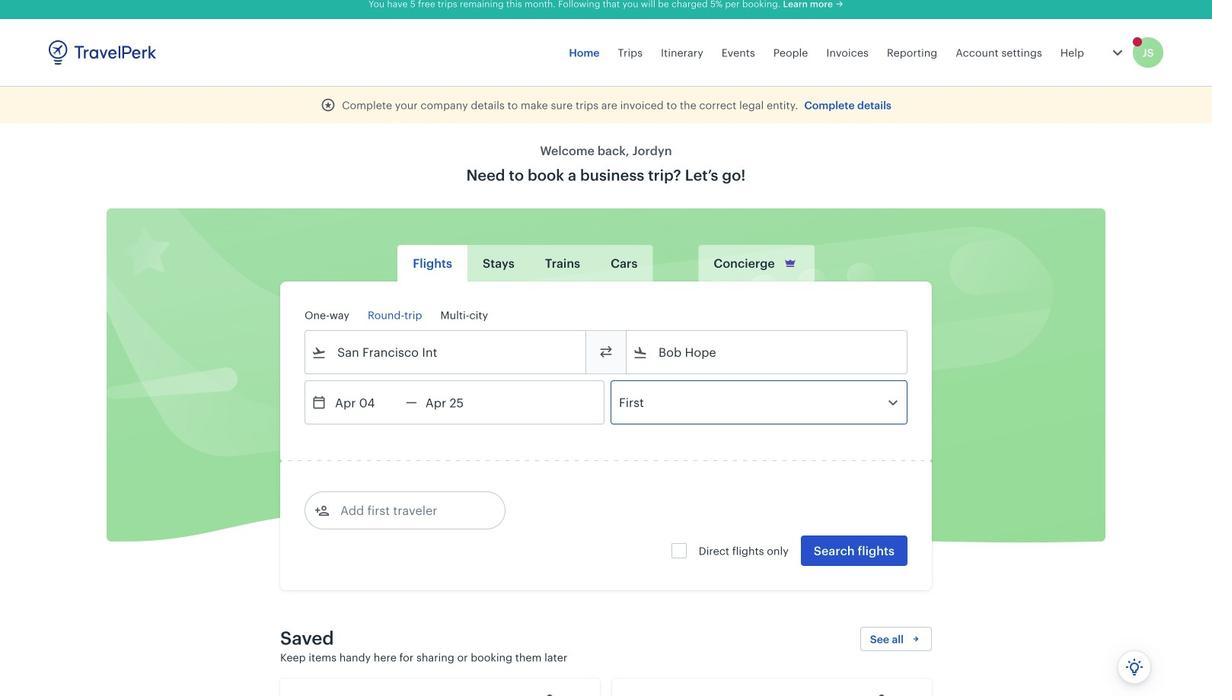 Task type: vqa. For each thing, say whether or not it's contained in the screenshot.
Move backward to switch to the previous month. image on the left
no



Task type: locate. For each thing, give the bounding box(es) containing it.
To search field
[[648, 340, 887, 365]]

From search field
[[327, 340, 566, 365]]

Depart text field
[[327, 382, 406, 424]]



Task type: describe. For each thing, give the bounding box(es) containing it.
Return text field
[[417, 382, 496, 424]]

Add first traveler search field
[[330, 499, 488, 523]]



